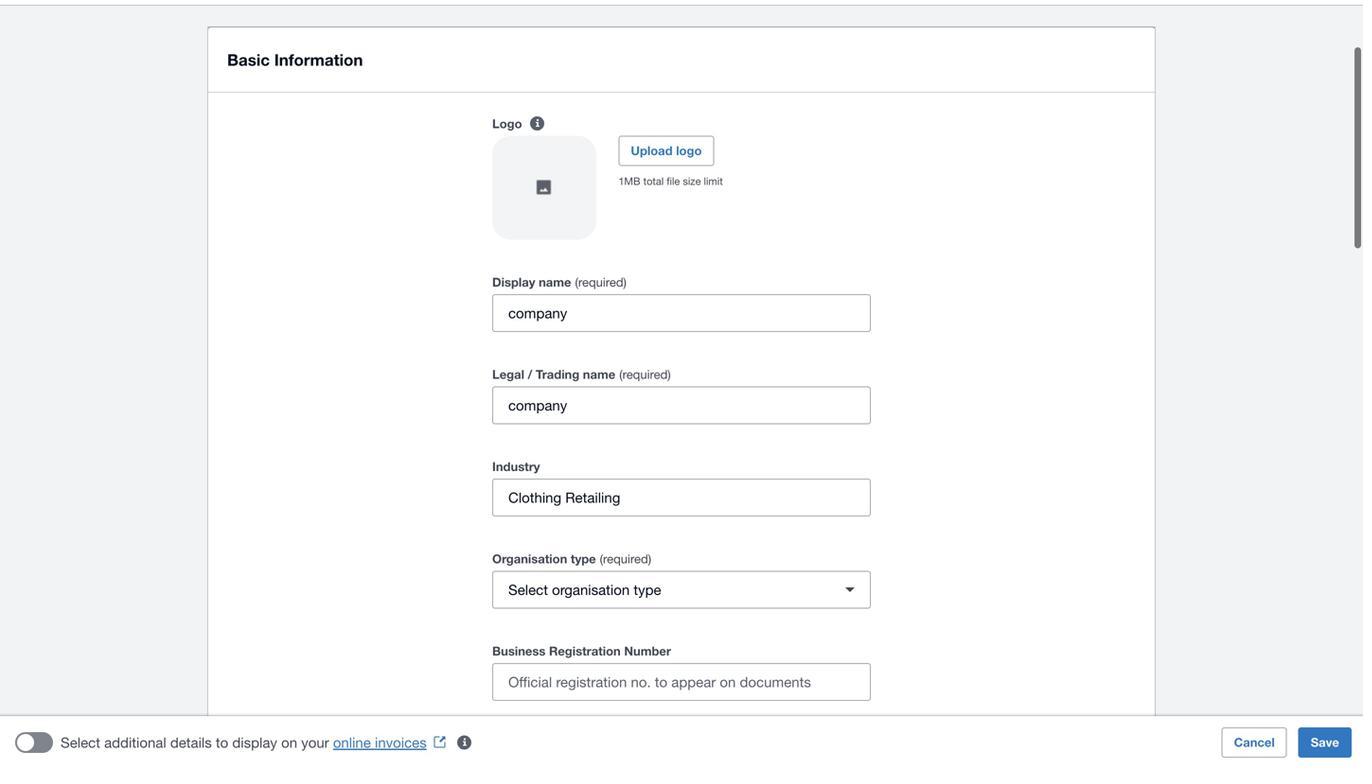 Task type: vqa. For each thing, say whether or not it's contained in the screenshot.
Legal
yes



Task type: locate. For each thing, give the bounding box(es) containing it.
type right organisation
[[634, 582, 661, 598]]

1 horizontal spatial select
[[508, 582, 548, 598]]

0 horizontal spatial type
[[571, 552, 596, 567]]

information
[[274, 50, 363, 69]]

(required) up official name to appear on documents text field at the bottom of the page
[[619, 367, 671, 382]]

details
[[170, 735, 212, 751]]

1 horizontal spatial name
[[583, 367, 616, 382]]

your
[[301, 735, 329, 751]]

legal / trading name (required)
[[492, 367, 671, 382]]

display
[[232, 735, 277, 751]]

display name (required)
[[492, 275, 627, 290]]

type up select organisation type
[[571, 552, 596, 567]]

Name as it appears in Xero text field
[[493, 295, 870, 331]]

0 horizontal spatial select
[[61, 735, 100, 751]]

Business Registration Number text field
[[493, 665, 870, 701]]

industry
[[492, 460, 540, 474]]

2 vertical spatial (required)
[[600, 552, 651, 567]]

basic information
[[227, 50, 363, 69]]

on
[[281, 735, 297, 751]]

trading
[[536, 367, 580, 382]]

select organisation type button
[[492, 571, 871, 609]]

additional
[[104, 735, 166, 751]]

logo
[[676, 143, 702, 158]]

type
[[571, 552, 596, 567], [634, 582, 661, 598]]

1 vertical spatial name
[[583, 367, 616, 382]]

0 horizontal spatial name
[[539, 275, 571, 290]]

1 vertical spatial select
[[61, 735, 100, 751]]

save
[[1311, 736, 1339, 750]]

display
[[492, 275, 535, 290]]

name right the trading at the top left of the page
[[583, 367, 616, 382]]

1 horizontal spatial type
[[634, 582, 661, 598]]

limit
[[704, 175, 723, 187]]

type inside 'select organisation type' popup button
[[634, 582, 661, 598]]

organisation's current logo image image
[[492, 136, 596, 240]]

(required) up name as it appears in xero text field
[[575, 275, 627, 290]]

Industry field
[[493, 480, 870, 516]]

(required) up organisation
[[600, 552, 651, 567]]

total
[[643, 175, 664, 187]]

upload logo button
[[619, 136, 714, 166]]

organisation type (required)
[[492, 552, 651, 567]]

select additional details to display on your online invoices
[[61, 735, 427, 751]]

name
[[539, 275, 571, 290], [583, 367, 616, 382]]

more information about logo requirements image
[[518, 105, 556, 142]]

0 vertical spatial (required)
[[575, 275, 627, 290]]

upload
[[631, 143, 673, 158]]

select down organisation
[[508, 582, 548, 598]]

select
[[508, 582, 548, 598], [61, 735, 100, 751]]

select inside popup button
[[508, 582, 548, 598]]

organisation
[[552, 582, 630, 598]]

1 vertical spatial type
[[634, 582, 661, 598]]

name right display
[[539, 275, 571, 290]]

select for select additional details to display on your online invoices
[[61, 735, 100, 751]]

0 vertical spatial select
[[508, 582, 548, 598]]

(required)
[[575, 275, 627, 290], [619, 367, 671, 382], [600, 552, 651, 567]]

select left additional at the bottom left of the page
[[61, 735, 100, 751]]

upload logo
[[631, 143, 702, 158]]



Task type: describe. For each thing, give the bounding box(es) containing it.
business registration number
[[492, 644, 671, 659]]

number
[[624, 644, 671, 659]]

Official name to appear on documents text field
[[493, 388, 870, 424]]

additional information image
[[446, 724, 484, 762]]

organisation
[[492, 552, 567, 567]]

file
[[667, 175, 680, 187]]

basic
[[227, 50, 270, 69]]

save button
[[1299, 728, 1352, 758]]

size
[[683, 175, 701, 187]]

(required) for display name (required)
[[575, 275, 627, 290]]

cancel
[[1234, 736, 1275, 750]]

logo
[[492, 116, 522, 131]]

legal
[[492, 367, 524, 382]]

business
[[492, 644, 546, 659]]

invoices
[[375, 735, 427, 751]]

online
[[333, 735, 371, 751]]

1mb
[[619, 175, 641, 187]]

/
[[528, 367, 532, 382]]

0 vertical spatial type
[[571, 552, 596, 567]]

(required) for organisation type (required)
[[600, 552, 651, 567]]

1 vertical spatial (required)
[[619, 367, 671, 382]]

cancel button
[[1222, 728, 1287, 758]]

to
[[216, 735, 228, 751]]

online invoices link
[[333, 735, 453, 751]]

1mb total file size limit
[[619, 175, 723, 187]]

registration
[[549, 644, 621, 659]]

0 vertical spatial name
[[539, 275, 571, 290]]

select for select organisation type
[[508, 582, 548, 598]]

select organisation type
[[508, 582, 661, 598]]



